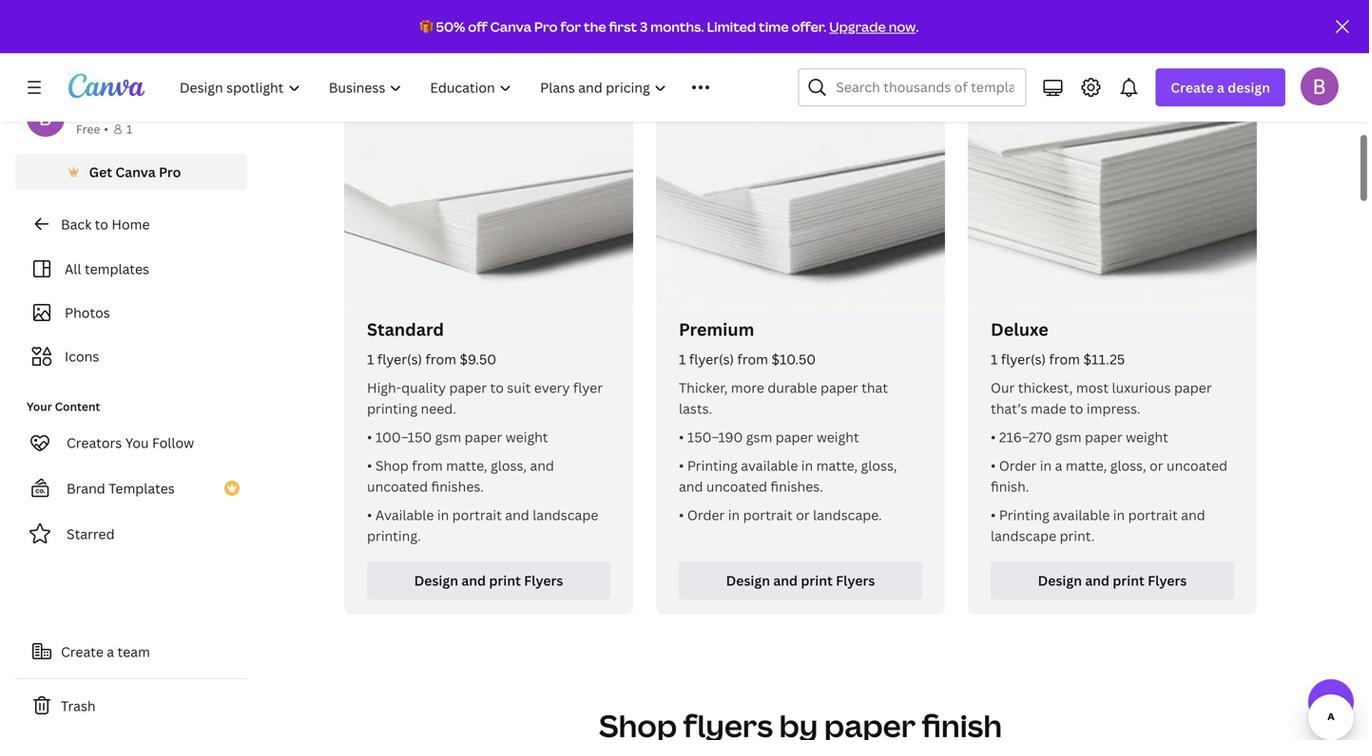 Task type: describe. For each thing, give the bounding box(es) containing it.
in for • order in portrait or landscape.
[[728, 506, 740, 524]]

1 vertical spatial or
[[796, 506, 810, 524]]

• for • printing available in matte, gloss, and uncoated finishes.
[[679, 457, 684, 475]]

order for • order in a matte, gloss, or uncoated finish.
[[999, 457, 1037, 475]]

paper inside we've got you covered with plenty of paper stock options. all material is eco- friendly without sacrificing printing quality—meaning you get the perfect print, every time.
[[794, 0, 837, 12]]

friendly
[[513, 16, 571, 37]]

most
[[1076, 379, 1109, 397]]

impress.
[[1087, 400, 1141, 418]]

printing for and
[[687, 457, 738, 475]]

templates
[[109, 480, 175, 498]]

matte, inside • shop from matte, gloss, and uncoated finishes.
[[446, 457, 487, 475]]

the inside we've got you covered with plenty of paper stock options. all material is eco- friendly without sacrificing printing quality—meaning you get the perfect print, every time.
[[962, 16, 986, 37]]

in inside • printing available in matte, gloss, and uncoated finishes.
[[801, 457, 813, 475]]

• order in a matte, gloss, or uncoated finish.
[[991, 457, 1228, 496]]

print for deluxe
[[1113, 572, 1145, 590]]

design for premium
[[726, 572, 770, 590]]

flyer(s) for standard
[[377, 350, 422, 368]]

your
[[27, 399, 52, 415]]

• available in portrait and landscape printing.
[[367, 506, 598, 545]]

standard image
[[344, 94, 633, 311]]

icons
[[65, 348, 99, 366]]

in inside the • printing available in portrait and landscape print.
[[1113, 506, 1125, 524]]

home
[[112, 215, 150, 233]]

printing.
[[367, 527, 421, 545]]

from for deluxe
[[1049, 350, 1080, 368]]

off
[[468, 18, 487, 36]]

print.
[[1060, 527, 1095, 545]]

to inside high-quality paper to suit every flyer printing need.
[[490, 379, 504, 397]]

back to home link
[[15, 205, 247, 243]]

paper down high-quality paper to suit every flyer printing need.
[[465, 428, 502, 446]]

more
[[731, 379, 764, 397]]

1 for premium
[[679, 350, 686, 368]]

deluxe
[[991, 318, 1048, 341]]

limited
[[707, 18, 756, 36]]

flyer(s) for deluxe
[[1001, 350, 1046, 368]]

• printing available in portrait and landscape print.
[[991, 506, 1205, 545]]

1 for deluxe
[[991, 350, 998, 368]]

of
[[775, 0, 790, 12]]

creators you follow link
[[15, 424, 247, 462]]

time
[[759, 18, 789, 36]]

plenty
[[724, 0, 771, 12]]

design and print flyers link for premium
[[679, 562, 922, 600]]

0 horizontal spatial to
[[95, 215, 108, 233]]

create a team button
[[15, 633, 247, 671]]

• 100–150 gsm paper weight
[[367, 428, 548, 446]]

• for • printing available in portrait and landscape print.
[[991, 506, 996, 524]]

starred link
[[15, 515, 247, 553]]

with
[[689, 0, 720, 12]]

first
[[609, 18, 637, 36]]

portrait for standard
[[452, 506, 502, 524]]

paper up • printing available in matte, gloss, and uncoated finishes.
[[776, 428, 813, 446]]

premium image
[[656, 94, 945, 311]]

flyer(s) for premium
[[689, 350, 734, 368]]

landscape inside the • printing available in portrait and landscape print.
[[991, 527, 1056, 545]]

brand templates
[[67, 480, 175, 498]]

photos
[[65, 304, 110, 322]]

standard 1 flyer(s) from $9.50
[[367, 318, 496, 368]]

get canva pro
[[89, 163, 181, 181]]

150–190
[[687, 428, 743, 446]]

finishes. inside • shop from matte, gloss, and uncoated finishes.
[[431, 478, 484, 496]]

premium 1 flyer(s) from $10.50
[[679, 318, 816, 368]]

• shop from matte, gloss, and uncoated finishes.
[[367, 457, 554, 496]]

quality—meaning
[[775, 16, 900, 37]]

get
[[89, 163, 112, 181]]

100–150
[[375, 428, 432, 446]]

• for • available in portrait and landscape printing.
[[367, 506, 372, 524]]

back to home
[[61, 215, 150, 233]]

back
[[61, 215, 91, 233]]

• for • 216–270 gsm paper weight
[[991, 428, 996, 446]]

Search search field
[[836, 69, 1014, 106]]

$10.50
[[772, 350, 816, 368]]

options.
[[884, 0, 943, 12]]

design for deluxe
[[1038, 572, 1082, 590]]

and inside • available in portrait and landscape printing.
[[505, 506, 529, 524]]

material
[[970, 0, 1030, 12]]

0 horizontal spatial the
[[584, 18, 606, 36]]

a for design
[[1217, 78, 1225, 97]]

create a team
[[61, 643, 150, 661]]

gloss, inside • shop from matte, gloss, and uncoated finishes.
[[491, 457, 527, 475]]

content
[[55, 399, 100, 415]]

matte, for premium
[[816, 457, 858, 475]]

time.
[[805, 41, 841, 61]]

bob builder image
[[1301, 67, 1339, 105]]

paper inside high-quality paper to suit every flyer printing need.
[[449, 379, 487, 397]]

.
[[916, 18, 919, 36]]

thicker, more durable paper that lasts.
[[679, 379, 888, 418]]

gsm for deluxe
[[1055, 428, 1082, 446]]

paper down impress.
[[1085, 428, 1123, 446]]

every inside high-quality paper to suit every flyer printing need.
[[534, 379, 570, 397]]

design
[[1228, 78, 1270, 97]]

• printing available in matte, gloss, and uncoated finishes.
[[679, 457, 897, 496]]

design and print flyers link for deluxe
[[991, 562, 1234, 600]]

weight for standard
[[506, 428, 548, 446]]

stock
[[841, 0, 880, 12]]

offer.
[[791, 18, 827, 36]]

canva inside 'button'
[[115, 163, 156, 181]]

• order in portrait or landscape.
[[679, 506, 882, 524]]

creators you follow
[[67, 434, 194, 452]]

uncoated inside • shop from matte, gloss, and uncoated finishes.
[[367, 478, 428, 496]]

high-quality paper to suit every flyer printing need.
[[367, 379, 603, 418]]

gloss, for deluxe
[[1110, 457, 1146, 475]]

1 for standard
[[367, 350, 374, 368]]

your content
[[27, 399, 100, 415]]

photos link
[[27, 295, 236, 331]]

weight for premium
[[817, 428, 859, 446]]

upgrade
[[829, 18, 886, 36]]

$11.25
[[1083, 350, 1125, 368]]

now
[[889, 18, 916, 36]]

trash
[[61, 697, 96, 715]]

and inside the • printing available in portrait and landscape print.
[[1181, 506, 1205, 524]]

brand templates link
[[15, 470, 247, 508]]

portrait inside the • printing available in portrait and landscape print.
[[1128, 506, 1178, 524]]

1 horizontal spatial you
[[904, 16, 931, 37]]

luxurious
[[1112, 379, 1171, 397]]

0 vertical spatial pro
[[534, 18, 558, 36]]

flyer
[[573, 379, 603, 397]]

all templates link
[[27, 251, 236, 287]]

follow
[[152, 434, 194, 452]]

create for create a team
[[61, 643, 104, 661]]

we've
[[519, 0, 563, 12]]

covered
[[625, 0, 685, 12]]

50%
[[436, 18, 465, 36]]

shop
[[375, 457, 409, 475]]

get canva pro button
[[15, 154, 247, 190]]

perfect
[[990, 16, 1044, 37]]

team
[[117, 643, 150, 661]]

icons link
[[27, 338, 236, 375]]



Task type: locate. For each thing, give the bounding box(es) containing it.
finish.
[[991, 478, 1029, 496]]

paper
[[794, 0, 837, 12], [449, 379, 487, 397], [820, 379, 858, 397], [1174, 379, 1212, 397], [465, 428, 502, 446], [776, 428, 813, 446], [1085, 428, 1123, 446]]

from for premium
[[737, 350, 768, 368]]

create left "team"
[[61, 643, 104, 661]]

you
[[125, 434, 149, 452]]

•
[[104, 121, 108, 137], [367, 428, 372, 446], [679, 428, 684, 446], [991, 428, 996, 446], [367, 457, 372, 475], [679, 457, 684, 475], [991, 457, 996, 475], [367, 506, 372, 524], [679, 506, 684, 524], [991, 506, 996, 524]]

gloss, inside • order in a matte, gloss, or uncoated finish.
[[1110, 457, 1146, 475]]

matte, up landscape.
[[816, 457, 858, 475]]

every inside we've got you covered with plenty of paper stock options. all material is eco- friendly without sacrificing printing quality—meaning you get the perfect print, every time.
[[760, 41, 801, 61]]

flyers for deluxe
[[1148, 572, 1187, 590]]

gloss,
[[491, 457, 527, 475], [861, 457, 897, 475], [1110, 457, 1146, 475]]

create
[[1171, 78, 1214, 97], [61, 643, 104, 661]]

in down • order in a matte, gloss, or uncoated finish.
[[1113, 506, 1125, 524]]

1 horizontal spatial portrait
[[743, 506, 793, 524]]

uncoated for deluxe
[[1167, 457, 1228, 475]]

gsm down made
[[1055, 428, 1082, 446]]

to inside our thickest, most luxurious paper that's made to impress.
[[1070, 400, 1083, 418]]

a for team
[[107, 643, 114, 661]]

1 inside 'premium 1 flyer(s) from $10.50'
[[679, 350, 686, 368]]

the right get
[[962, 16, 986, 37]]

in down the 216–270
[[1040, 457, 1052, 475]]

upgrade now button
[[829, 18, 916, 36]]

1 horizontal spatial finishes.
[[771, 478, 823, 496]]

finishes. up • available in portrait and landscape printing.
[[431, 478, 484, 496]]

1 horizontal spatial weight
[[817, 428, 859, 446]]

portrait down • shop from matte, gloss, and uncoated finishes.
[[452, 506, 502, 524]]

0 horizontal spatial all
[[65, 260, 81, 278]]

available for uncoated
[[741, 457, 798, 475]]

free •
[[76, 121, 108, 137]]

2 design from the left
[[726, 572, 770, 590]]

available down • 150–190 gsm paper weight
[[741, 457, 798, 475]]

and down 150–190
[[679, 478, 703, 496]]

flyer(s) inside deluxe 1 flyer(s) from $11.25
[[1001, 350, 1046, 368]]

portrait
[[452, 506, 502, 524], [743, 506, 793, 524], [1128, 506, 1178, 524]]

0 horizontal spatial canva
[[115, 163, 156, 181]]

uncoated inside • printing available in matte, gloss, and uncoated finishes.
[[706, 478, 767, 496]]

1 horizontal spatial every
[[760, 41, 801, 61]]

from up "more"
[[737, 350, 768, 368]]

deluxe 1 flyer(s) from $11.25
[[991, 318, 1125, 368]]

a inside button
[[107, 643, 114, 661]]

3 design from the left
[[1038, 572, 1082, 590]]

3 design and print flyers from the left
[[1038, 572, 1187, 590]]

uncoated inside • order in a matte, gloss, or uncoated finish.
[[1167, 457, 1228, 475]]

1 vertical spatial a
[[1055, 457, 1062, 475]]

pro
[[534, 18, 558, 36], [159, 163, 181, 181]]

gsm down need.
[[435, 428, 461, 446]]

portrait inside • available in portrait and landscape printing.
[[452, 506, 502, 524]]

1 horizontal spatial design and print flyers link
[[679, 562, 922, 600]]

2 design and print flyers from the left
[[726, 572, 875, 590]]

deluxe image
[[968, 94, 1257, 311]]

0 vertical spatial you
[[594, 0, 622, 12]]

or inside • order in a matte, gloss, or uncoated finish.
[[1150, 457, 1163, 475]]

our thickest, most luxurious paper that's made to impress.
[[991, 379, 1212, 418]]

2 vertical spatial to
[[1070, 400, 1083, 418]]

2 design and print flyers link from the left
[[679, 562, 922, 600]]

for
[[560, 18, 581, 36]]

2 flyer(s) from the left
[[689, 350, 734, 368]]

1 vertical spatial order
[[687, 506, 725, 524]]

printing inside • printing available in matte, gloss, and uncoated finishes.
[[687, 457, 738, 475]]

1 vertical spatial create
[[61, 643, 104, 661]]

1 vertical spatial you
[[904, 16, 931, 37]]

need.
[[421, 400, 456, 418]]

and down • order in a matte, gloss, or uncoated finish.
[[1181, 506, 1205, 524]]

standard
[[367, 318, 444, 341]]

1 gsm from the left
[[435, 428, 461, 446]]

• inside • available in portrait and landscape printing.
[[367, 506, 372, 524]]

design down the • order in portrait or landscape.
[[726, 572, 770, 590]]

1 horizontal spatial to
[[490, 379, 504, 397]]

a left design
[[1217, 78, 1225, 97]]

all templates
[[65, 260, 149, 278]]

flyer(s) down standard
[[377, 350, 422, 368]]

2 horizontal spatial design
[[1038, 572, 1082, 590]]

0 vertical spatial landscape
[[533, 506, 598, 524]]

portrait for premium
[[743, 506, 793, 524]]

3 design and print flyers link from the left
[[991, 562, 1234, 600]]

you down options.
[[904, 16, 931, 37]]

all inside we've got you covered with plenty of paper stock options. all material is eco- friendly without sacrificing printing quality—meaning you get the perfect print, every time.
[[947, 0, 966, 12]]

3 flyer(s) from the left
[[1001, 350, 1046, 368]]

0 vertical spatial order
[[999, 457, 1037, 475]]

0 horizontal spatial matte,
[[446, 457, 487, 475]]

printing
[[713, 16, 771, 37], [367, 400, 417, 418]]

1 horizontal spatial all
[[947, 0, 966, 12]]

to down most at the bottom right
[[1070, 400, 1083, 418]]

1 vertical spatial to
[[490, 379, 504, 397]]

paper right luxurious
[[1174, 379, 1212, 397]]

flyers down • available in portrait and landscape printing.
[[524, 572, 563, 590]]

design and print flyers down • available in portrait and landscape printing.
[[414, 572, 563, 590]]

every down time
[[760, 41, 801, 61]]

0 vertical spatial printing
[[713, 16, 771, 37]]

templates
[[85, 260, 149, 278]]

lasts.
[[679, 400, 712, 418]]

top level navigation element
[[167, 68, 752, 106], [167, 68, 752, 106]]

0 horizontal spatial design and print flyers
[[414, 572, 563, 590]]

1 up our
[[991, 350, 998, 368]]

1 horizontal spatial or
[[1150, 457, 1163, 475]]

every
[[760, 41, 801, 61], [534, 379, 570, 397]]

printing down plenty
[[713, 16, 771, 37]]

1 up thicker,
[[679, 350, 686, 368]]

available for print.
[[1053, 506, 1110, 524]]

matte, down • 100–150 gsm paper weight
[[446, 457, 487, 475]]

2 vertical spatial a
[[107, 643, 114, 661]]

weight
[[506, 428, 548, 446], [817, 428, 859, 446], [1126, 428, 1168, 446]]

1 horizontal spatial pro
[[534, 18, 558, 36]]

a
[[1217, 78, 1225, 97], [1055, 457, 1062, 475], [107, 643, 114, 661]]

you up 'without'
[[594, 0, 622, 12]]

2 horizontal spatial flyer(s)
[[1001, 350, 1046, 368]]

matte,
[[446, 457, 487, 475], [816, 457, 858, 475], [1066, 457, 1107, 475]]

1 horizontal spatial a
[[1055, 457, 1062, 475]]

2 horizontal spatial weight
[[1126, 428, 1168, 446]]

to right back
[[95, 215, 108, 233]]

2 gloss, from the left
[[861, 457, 897, 475]]

create left design
[[1171, 78, 1214, 97]]

from right shop
[[412, 457, 443, 475]]

in down • printing available in matte, gloss, and uncoated finishes.
[[728, 506, 740, 524]]

0 vertical spatial available
[[741, 457, 798, 475]]

1 finishes. from the left
[[431, 478, 484, 496]]

all up get
[[947, 0, 966, 12]]

starred
[[67, 525, 115, 543]]

flyer(s)
[[377, 350, 422, 368], [689, 350, 734, 368], [1001, 350, 1046, 368]]

available
[[375, 506, 434, 524]]

print for standard
[[489, 572, 521, 590]]

all
[[947, 0, 966, 12], [65, 260, 81, 278]]

1 horizontal spatial gsm
[[746, 428, 772, 446]]

design for standard
[[414, 572, 458, 590]]

and inside • shop from matte, gloss, and uncoated finishes.
[[530, 457, 554, 475]]

0 horizontal spatial design
[[414, 572, 458, 590]]

create inside create a team button
[[61, 643, 104, 661]]

0 horizontal spatial or
[[796, 506, 810, 524]]

every right suit
[[534, 379, 570, 397]]

thicker,
[[679, 379, 728, 397]]

order
[[999, 457, 1037, 475], [687, 506, 725, 524]]

all left templates
[[65, 260, 81, 278]]

1 horizontal spatial design
[[726, 572, 770, 590]]

2 portrait from the left
[[743, 506, 793, 524]]

216–270
[[999, 428, 1052, 446]]

0 horizontal spatial gsm
[[435, 428, 461, 446]]

0 vertical spatial create
[[1171, 78, 1214, 97]]

design and print flyers link down the • order in portrait or landscape.
[[679, 562, 922, 600]]

print down the • printing available in portrait and landscape print.
[[1113, 572, 1145, 590]]

print for premium
[[801, 572, 833, 590]]

3 gloss, from the left
[[1110, 457, 1146, 475]]

create for create a design
[[1171, 78, 1214, 97]]

gsm right 150–190
[[746, 428, 772, 446]]

durable
[[768, 379, 817, 397]]

design and print flyers for standard
[[414, 572, 563, 590]]

order for • order in portrait or landscape.
[[687, 506, 725, 524]]

2 horizontal spatial design and print flyers
[[1038, 572, 1187, 590]]

high-
[[367, 379, 401, 397]]

print down • available in portrait and landscape printing.
[[489, 572, 521, 590]]

1 gloss, from the left
[[491, 457, 527, 475]]

0 horizontal spatial landscape
[[533, 506, 598, 524]]

print,
[[1047, 16, 1088, 37]]

in
[[801, 457, 813, 475], [1040, 457, 1052, 475], [437, 506, 449, 524], [728, 506, 740, 524], [1113, 506, 1125, 524]]

uncoated for premium
[[706, 478, 767, 496]]

gloss, up landscape.
[[861, 457, 897, 475]]

finishes.
[[431, 478, 484, 496], [771, 478, 823, 496]]

1 vertical spatial printing
[[999, 506, 1050, 524]]

0 horizontal spatial order
[[687, 506, 725, 524]]

available
[[741, 457, 798, 475], [1053, 506, 1110, 524]]

• inside • order in a matte, gloss, or uncoated finish.
[[991, 457, 996, 475]]

design and print flyers for premium
[[726, 572, 875, 590]]

canva right off
[[490, 18, 531, 36]]

that
[[861, 379, 888, 397]]

• for • 150–190 gsm paper weight
[[679, 428, 684, 446]]

2 matte, from the left
[[816, 457, 858, 475]]

design down "print."
[[1038, 572, 1082, 590]]

design and print flyers link for standard
[[367, 562, 610, 600]]

matte, inside • order in a matte, gloss, or uncoated finish.
[[1066, 457, 1107, 475]]

2 horizontal spatial gsm
[[1055, 428, 1082, 446]]

a inside "dropdown button"
[[1217, 78, 1225, 97]]

0 vertical spatial or
[[1150, 457, 1163, 475]]

paper inside our thickest, most luxurious paper that's made to impress.
[[1174, 379, 1212, 397]]

from for standard
[[425, 350, 456, 368]]

printing down high-
[[367, 400, 417, 418]]

3 gsm from the left
[[1055, 428, 1082, 446]]

1 vertical spatial all
[[65, 260, 81, 278]]

from up the "quality"
[[425, 350, 456, 368]]

2 horizontal spatial flyers
[[1148, 572, 1187, 590]]

flyers down the • printing available in portrait and landscape print.
[[1148, 572, 1187, 590]]

2 horizontal spatial a
[[1217, 78, 1225, 97]]

2 horizontal spatial uncoated
[[1167, 457, 1228, 475]]

0 horizontal spatial printing
[[687, 457, 738, 475]]

1 horizontal spatial landscape
[[991, 527, 1056, 545]]

gloss, inside • printing available in matte, gloss, and uncoated finishes.
[[861, 457, 897, 475]]

0 horizontal spatial create
[[61, 643, 104, 661]]

1 right free • at the left of page
[[126, 121, 132, 137]]

0 horizontal spatial print
[[489, 572, 521, 590]]

in inside • available in portrait and landscape printing.
[[437, 506, 449, 524]]

weight down suit
[[506, 428, 548, 446]]

you
[[594, 0, 622, 12], [904, 16, 931, 37]]

paper left that
[[820, 379, 858, 397]]

in for • available in portrait and landscape printing.
[[437, 506, 449, 524]]

0 horizontal spatial available
[[741, 457, 798, 475]]

gsm for premium
[[746, 428, 772, 446]]

1 horizontal spatial canva
[[490, 18, 531, 36]]

3 weight from the left
[[1126, 428, 1168, 446]]

matte, down "• 216–270 gsm paper weight"
[[1066, 457, 1107, 475]]

sacrificing
[[635, 16, 710, 37]]

$9.50
[[460, 350, 496, 368]]

printing down finish.
[[999, 506, 1050, 524]]

order up finish.
[[999, 457, 1037, 475]]

brand
[[67, 480, 105, 498]]

pro up back to home link
[[159, 163, 181, 181]]

2 horizontal spatial design and print flyers link
[[991, 562, 1234, 600]]

flyers for premium
[[836, 572, 875, 590]]

flyer(s) down the "deluxe" on the right top of the page
[[1001, 350, 1046, 368]]

landscape inside • available in portrait and landscape printing.
[[533, 506, 598, 524]]

flyer(s) up thicker,
[[689, 350, 734, 368]]

0 horizontal spatial gloss,
[[491, 457, 527, 475]]

quality
[[401, 379, 446, 397]]

pro down "we've"
[[534, 18, 558, 36]]

printing for landscape
[[999, 506, 1050, 524]]

landscape.
[[813, 506, 882, 524]]

from up thickest,
[[1049, 350, 1080, 368]]

1 horizontal spatial the
[[962, 16, 986, 37]]

0 vertical spatial to
[[95, 215, 108, 233]]

thickest,
[[1018, 379, 1073, 397]]

and down the • order in portrait or landscape.
[[773, 572, 798, 590]]

portrait down • printing available in matte, gloss, and uncoated finishes.
[[743, 506, 793, 524]]

2 flyers from the left
[[836, 572, 875, 590]]

gloss, for premium
[[861, 457, 897, 475]]

or down luxurious
[[1150, 457, 1163, 475]]

1 weight from the left
[[506, 428, 548, 446]]

0 horizontal spatial portrait
[[452, 506, 502, 524]]

create a design button
[[1156, 68, 1285, 106]]

and down "print."
[[1085, 572, 1110, 590]]

1 inside standard 1 flyer(s) from $9.50
[[367, 350, 374, 368]]

0 horizontal spatial pro
[[159, 163, 181, 181]]

• for • order in a matte, gloss, or uncoated finish.
[[991, 457, 996, 475]]

1 design from the left
[[414, 572, 458, 590]]

design and print flyers link down "print."
[[991, 562, 1234, 600]]

order inside • order in a matte, gloss, or uncoated finish.
[[999, 457, 1037, 475]]

0 horizontal spatial every
[[534, 379, 570, 397]]

pro inside 'button'
[[159, 163, 181, 181]]

1 horizontal spatial uncoated
[[706, 478, 767, 496]]

trash link
[[15, 687, 247, 725]]

gsm for standard
[[435, 428, 461, 446]]

2 horizontal spatial gloss,
[[1110, 457, 1146, 475]]

1 vertical spatial landscape
[[991, 527, 1056, 545]]

1 vertical spatial canva
[[115, 163, 156, 181]]

0 horizontal spatial flyer(s)
[[377, 350, 422, 368]]

1 print from the left
[[489, 572, 521, 590]]

available inside the • printing available in portrait and landscape print.
[[1053, 506, 1110, 524]]

1 vertical spatial every
[[534, 379, 570, 397]]

2 weight from the left
[[817, 428, 859, 446]]

available up "print."
[[1053, 506, 1110, 524]]

in inside • order in a matte, gloss, or uncoated finish.
[[1040, 457, 1052, 475]]

3 portrait from the left
[[1128, 506, 1178, 524]]

0 vertical spatial a
[[1217, 78, 1225, 97]]

1 vertical spatial pro
[[159, 163, 181, 181]]

the right for on the left top of the page
[[584, 18, 606, 36]]

printing inside the • printing available in portrait and landscape print.
[[999, 506, 1050, 524]]

3 flyers from the left
[[1148, 572, 1187, 590]]

1 matte, from the left
[[446, 457, 487, 475]]

weight down impress.
[[1126, 428, 1168, 446]]

3
[[640, 18, 648, 36]]

1 horizontal spatial flyers
[[836, 572, 875, 590]]

• for • order in portrait or landscape.
[[679, 506, 684, 524]]

matte, for deluxe
[[1066, 457, 1107, 475]]

0 horizontal spatial flyers
[[524, 572, 563, 590]]

1 horizontal spatial design and print flyers
[[726, 572, 875, 590]]

or down • printing available in matte, gloss, and uncoated finishes.
[[796, 506, 810, 524]]

0 vertical spatial all
[[947, 0, 966, 12]]

1 vertical spatial printing
[[367, 400, 417, 418]]

canva right the get in the left top of the page
[[115, 163, 156, 181]]

printing inside we've got you covered with plenty of paper stock options. all material is eco- friendly without sacrificing printing quality—meaning you get the perfect print, every time.
[[713, 16, 771, 37]]

is
[[1034, 0, 1046, 12]]

our
[[991, 379, 1015, 397]]

gsm
[[435, 428, 461, 446], [746, 428, 772, 446], [1055, 428, 1082, 446]]

print down landscape.
[[801, 572, 833, 590]]

available inside • printing available in matte, gloss, and uncoated finishes.
[[741, 457, 798, 475]]

1 flyers from the left
[[524, 572, 563, 590]]

2 print from the left
[[801, 572, 833, 590]]

• for • shop from matte, gloss, and uncoated finishes.
[[367, 457, 372, 475]]

design and print flyers for deluxe
[[1038, 572, 1187, 590]]

🎁
[[420, 18, 433, 36]]

and
[[530, 457, 554, 475], [679, 478, 703, 496], [505, 506, 529, 524], [1181, 506, 1205, 524], [461, 572, 486, 590], [773, 572, 798, 590], [1085, 572, 1110, 590]]

a inside • order in a matte, gloss, or uncoated finish.
[[1055, 457, 1062, 475]]

2 horizontal spatial matte,
[[1066, 457, 1107, 475]]

from inside standard 1 flyer(s) from $9.50
[[425, 350, 456, 368]]

3 print from the left
[[1113, 572, 1145, 590]]

from inside deluxe 1 flyer(s) from $11.25
[[1049, 350, 1080, 368]]

create a design
[[1171, 78, 1270, 97]]

premium
[[679, 318, 754, 341]]

1 horizontal spatial printing
[[999, 506, 1050, 524]]

order down 150–190
[[687, 506, 725, 524]]

and down • available in portrait and landscape printing.
[[461, 572, 486, 590]]

1 horizontal spatial flyer(s)
[[689, 350, 734, 368]]

3 matte, from the left
[[1066, 457, 1107, 475]]

to left suit
[[490, 379, 504, 397]]

0 horizontal spatial uncoated
[[367, 478, 428, 496]]

• inside the • printing available in portrait and landscape print.
[[991, 506, 996, 524]]

1 design and print flyers link from the left
[[367, 562, 610, 600]]

get
[[935, 16, 958, 37]]

1 portrait from the left
[[452, 506, 502, 524]]

0 horizontal spatial you
[[594, 0, 622, 12]]

1 horizontal spatial printing
[[713, 16, 771, 37]]

flyer(s) inside standard 1 flyer(s) from $9.50
[[377, 350, 422, 368]]

flyer(s) inside 'premium 1 flyer(s) from $10.50'
[[689, 350, 734, 368]]

gloss, down "• 216–270 gsm paper weight"
[[1110, 457, 1146, 475]]

None search field
[[798, 68, 1026, 106]]

finishes. up the • order in portrait or landscape.
[[771, 478, 823, 496]]

that's
[[991, 400, 1027, 418]]

0 horizontal spatial finishes.
[[431, 478, 484, 496]]

design and print flyers link down • available in portrait and landscape printing.
[[367, 562, 610, 600]]

0 horizontal spatial printing
[[367, 400, 417, 418]]

and down • shop from matte, gloss, and uncoated finishes.
[[505, 506, 529, 524]]

matte, inside • printing available in matte, gloss, and uncoated finishes.
[[816, 457, 858, 475]]

1 flyer(s) from the left
[[377, 350, 422, 368]]

2 horizontal spatial to
[[1070, 400, 1083, 418]]

gloss, down • 100–150 gsm paper weight
[[491, 457, 527, 475]]

2 horizontal spatial print
[[1113, 572, 1145, 590]]

and down suit
[[530, 457, 554, 475]]

design and print flyers down the • order in portrait or landscape.
[[726, 572, 875, 590]]

1 horizontal spatial available
[[1053, 506, 1110, 524]]

weight for deluxe
[[1126, 428, 1168, 446]]

in down • 150–190 gsm paper weight
[[801, 457, 813, 475]]

• for • 100–150 gsm paper weight
[[367, 428, 372, 446]]

in right available
[[437, 506, 449, 524]]

we've got you covered with plenty of paper stock options. all material is eco- friendly without sacrificing printing quality—meaning you get the perfect print, every time.
[[513, 0, 1088, 61]]

0 vertical spatial canva
[[490, 18, 531, 36]]

• inside • shop from matte, gloss, and uncoated finishes.
[[367, 457, 372, 475]]

printing down 150–190
[[687, 457, 738, 475]]

design and print flyers down "print."
[[1038, 572, 1187, 590]]

got
[[567, 0, 591, 12]]

flyers down landscape.
[[836, 572, 875, 590]]

1 horizontal spatial matte,
[[816, 457, 858, 475]]

• inside • printing available in matte, gloss, and uncoated finishes.
[[679, 457, 684, 475]]

0 vertical spatial printing
[[687, 457, 738, 475]]

suit
[[507, 379, 531, 397]]

1 horizontal spatial print
[[801, 572, 833, 590]]

• 216–270 gsm paper weight
[[991, 428, 1168, 446]]

1 inside deluxe 1 flyer(s) from $11.25
[[991, 350, 998, 368]]

paper up offer.
[[794, 0, 837, 12]]

and inside • printing available in matte, gloss, and uncoated finishes.
[[679, 478, 703, 496]]

1 horizontal spatial gloss,
[[861, 457, 897, 475]]

finishes. inside • printing available in matte, gloss, and uncoated finishes.
[[771, 478, 823, 496]]

portrait down • order in a matte, gloss, or uncoated finish.
[[1128, 506, 1178, 524]]

printing inside high-quality paper to suit every flyer printing need.
[[367, 400, 417, 418]]

a down "• 216–270 gsm paper weight"
[[1055, 457, 1062, 475]]

weight up • printing available in matte, gloss, and uncoated finishes.
[[817, 428, 859, 446]]

2 finishes. from the left
[[771, 478, 823, 496]]

0 horizontal spatial a
[[107, 643, 114, 661]]

0 horizontal spatial design and print flyers link
[[367, 562, 610, 600]]

from inside • shop from matte, gloss, and uncoated finishes.
[[412, 457, 443, 475]]

0 vertical spatial every
[[760, 41, 801, 61]]

from inside 'premium 1 flyer(s) from $10.50'
[[737, 350, 768, 368]]

2 gsm from the left
[[746, 428, 772, 446]]

2 horizontal spatial portrait
[[1128, 506, 1178, 524]]

flyers for standard
[[524, 572, 563, 590]]

in for • order in a matte, gloss, or uncoated finish.
[[1040, 457, 1052, 475]]

without
[[574, 16, 631, 37]]

1 up high-
[[367, 350, 374, 368]]

1 vertical spatial available
[[1053, 506, 1110, 524]]

1 design and print flyers from the left
[[414, 572, 563, 590]]

paper down $9.50
[[449, 379, 487, 397]]

0 horizontal spatial weight
[[506, 428, 548, 446]]

paper inside thicker, more durable paper that lasts.
[[820, 379, 858, 397]]

1 horizontal spatial order
[[999, 457, 1037, 475]]

print
[[489, 572, 521, 590], [801, 572, 833, 590], [1113, 572, 1145, 590]]

a left "team"
[[107, 643, 114, 661]]

design down printing.
[[414, 572, 458, 590]]

1 horizontal spatial create
[[1171, 78, 1214, 97]]

create inside create a design "dropdown button"
[[1171, 78, 1214, 97]]



Task type: vqa. For each thing, say whether or not it's contained in the screenshot.
what at the left
no



